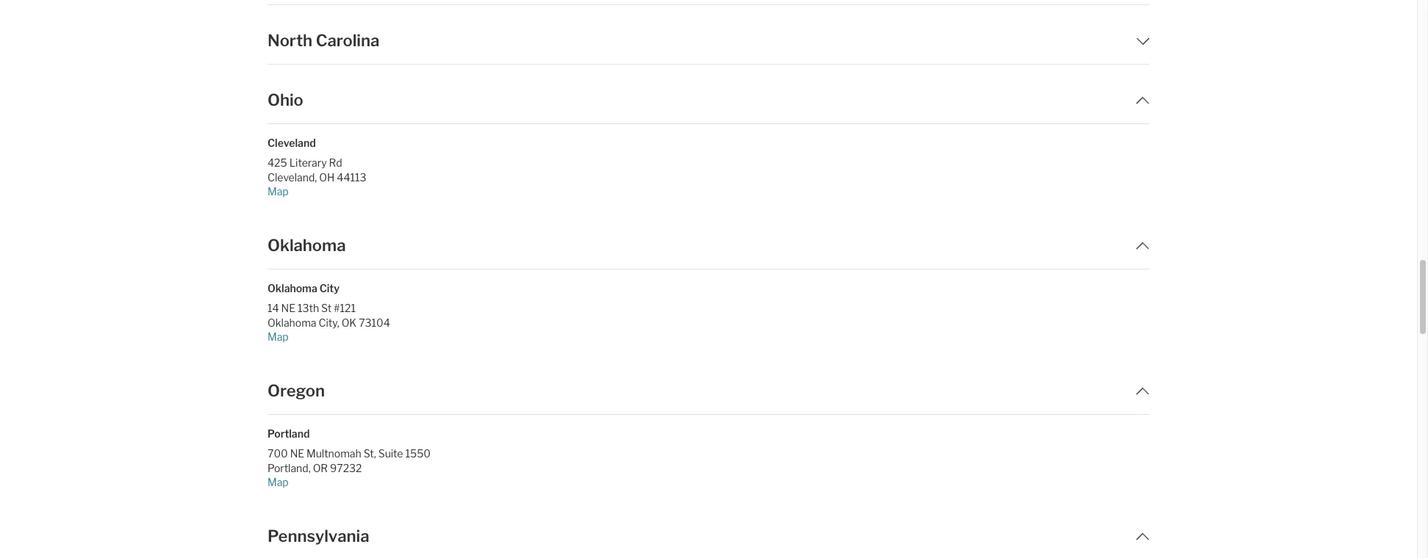 Task type: locate. For each thing, give the bounding box(es) containing it.
suite
[[378, 448, 403, 460]]

ne right 14
[[281, 302, 296, 315]]

1 map link from the top
[[268, 184, 470, 198]]

oklahoma
[[268, 236, 346, 255], [268, 282, 317, 295], [268, 316, 317, 329]]

cleveland
[[268, 137, 316, 149]]

2 map from the top
[[268, 331, 289, 343]]

cleveland,
[[268, 171, 317, 183]]

1 vertical spatial map
[[268, 331, 289, 343]]

map link down 97232
[[268, 475, 470, 490]]

1 oklahoma from the top
[[268, 236, 346, 255]]

map inside 14 ne 13th st #121 oklahoma city, ok 73104 map
[[268, 331, 289, 343]]

map for oklahoma
[[268, 331, 289, 343]]

map link down the "73104"
[[268, 330, 470, 344]]

map for oregon
[[268, 476, 289, 489]]

ne inside '700 ne multnomah st, suite 1550 portland, or 97232 map'
[[290, 448, 304, 460]]

multnomah
[[307, 448, 361, 460]]

425
[[268, 157, 287, 169]]

oklahoma down 13th at left
[[268, 316, 317, 329]]

3 oklahoma from the top
[[268, 316, 317, 329]]

portland,
[[268, 462, 311, 475]]

ne up portland,
[[290, 448, 304, 460]]

2 vertical spatial map
[[268, 476, 289, 489]]

map down cleveland,
[[268, 185, 289, 198]]

literary
[[289, 157, 327, 169]]

1 vertical spatial ne
[[290, 448, 304, 460]]

oklahoma up 13th at left
[[268, 282, 317, 295]]

ne inside 14 ne 13th st #121 oklahoma city, ok 73104 map
[[281, 302, 296, 315]]

map down portland,
[[268, 476, 289, 489]]

map
[[268, 185, 289, 198], [268, 331, 289, 343], [268, 476, 289, 489]]

425 literary rd cleveland, oh 44113 map
[[268, 157, 366, 198]]

3 map from the top
[[268, 476, 289, 489]]

0 vertical spatial map
[[268, 185, 289, 198]]

1 map from the top
[[268, 185, 289, 198]]

ne
[[281, 302, 296, 315], [290, 448, 304, 460]]

2 oklahoma from the top
[[268, 282, 317, 295]]

3 map link from the top
[[268, 475, 470, 490]]

0 vertical spatial oklahoma
[[268, 236, 346, 255]]

oklahoma up oklahoma city
[[268, 236, 346, 255]]

map down 14
[[268, 331, 289, 343]]

0 vertical spatial ne
[[281, 302, 296, 315]]

2 map link from the top
[[268, 330, 470, 344]]

13th
[[298, 302, 319, 315]]

map link
[[268, 184, 470, 198], [268, 330, 470, 344], [268, 475, 470, 490]]

ohio
[[268, 90, 303, 110]]

1 vertical spatial oklahoma
[[268, 282, 317, 295]]

map inside '700 ne multnomah st, suite 1550 portland, or 97232 map'
[[268, 476, 289, 489]]

carolina
[[316, 31, 380, 50]]

1 vertical spatial map link
[[268, 330, 470, 344]]

map link down 44113
[[268, 184, 470, 198]]

portland
[[268, 428, 310, 440]]

2 vertical spatial map link
[[268, 475, 470, 490]]

map link for oregon
[[268, 475, 470, 490]]

0 vertical spatial map link
[[268, 184, 470, 198]]

ok
[[342, 316, 357, 329]]

city,
[[319, 316, 339, 329]]

oklahoma for oklahoma city
[[268, 282, 317, 295]]

city
[[320, 282, 340, 295]]

2 vertical spatial oklahoma
[[268, 316, 317, 329]]

700 ne multnomah st, suite 1550 portland, or 97232 map
[[268, 448, 431, 489]]



Task type: describe. For each thing, give the bounding box(es) containing it.
north carolina
[[268, 31, 380, 50]]

map link for oklahoma
[[268, 330, 470, 344]]

14 ne 13th st #121 oklahoma city, ok 73104 map
[[268, 302, 390, 343]]

97232
[[330, 462, 362, 475]]

rd
[[329, 157, 342, 169]]

oh
[[319, 171, 335, 183]]

st
[[321, 302, 332, 315]]

ne for oregon
[[290, 448, 304, 460]]

#121
[[334, 302, 356, 315]]

or
[[313, 462, 328, 475]]

44113
[[337, 171, 366, 183]]

oklahoma city
[[268, 282, 340, 295]]

700
[[268, 448, 288, 460]]

st,
[[364, 448, 376, 460]]

ne for oklahoma
[[281, 302, 296, 315]]

1550
[[405, 448, 431, 460]]

oklahoma inside 14 ne 13th st #121 oklahoma city, ok 73104 map
[[268, 316, 317, 329]]

north
[[268, 31, 313, 50]]

14
[[268, 302, 279, 315]]

oregon
[[268, 382, 325, 401]]

73104
[[359, 316, 390, 329]]

oklahoma for oklahoma
[[268, 236, 346, 255]]

map inside "425 literary rd cleveland, oh 44113 map"
[[268, 185, 289, 198]]

pennsylvania
[[268, 527, 369, 546]]

map link for ohio
[[268, 184, 470, 198]]



Task type: vqa. For each thing, say whether or not it's contained in the screenshot.


